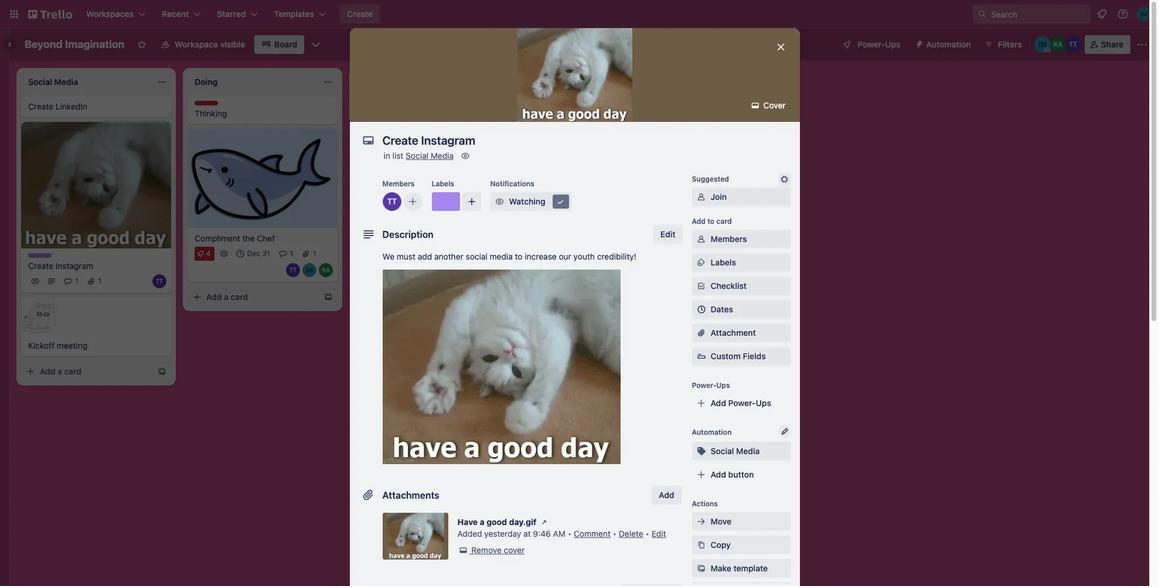 Task type: locate. For each thing, give the bounding box(es) containing it.
31
[[262, 249, 270, 258]]

create inside button
[[347, 9, 373, 19]]

0 vertical spatial add a card
[[206, 292, 248, 302]]

social
[[406, 151, 429, 161], [711, 446, 734, 456]]

sm image inside automation button
[[910, 35, 927, 52]]

1 vertical spatial another
[[434, 252, 464, 262]]

add a card for leftmost add a card button
[[40, 367, 82, 377]]

1 horizontal spatial terry turtle (terryturtle) image
[[383, 192, 401, 211]]

must
[[397, 252, 416, 262]]

to right 'media'
[[515, 252, 523, 262]]

increase
[[525, 252, 557, 262]]

2 horizontal spatial power-
[[858, 39, 886, 49]]

cover link
[[746, 96, 793, 115]]

back to home image
[[28, 5, 72, 23]]

media
[[431, 151, 454, 161], [737, 446, 760, 456]]

0 vertical spatial create
[[347, 9, 373, 19]]

remove
[[472, 545, 502, 555]]

1 vertical spatial card
[[231, 292, 248, 302]]

0 vertical spatial ups
[[886, 39, 901, 49]]

have a good day.gif
[[458, 517, 537, 527]]

compliment
[[195, 233, 240, 243]]

add a card button down the kickoff meeting link
[[21, 363, 152, 381]]

jeremy miller (jeremymiller198) image left ruby anderson (rubyanderson7) image
[[303, 263, 317, 277]]

sm image
[[750, 100, 762, 111], [494, 196, 506, 208], [555, 196, 567, 208], [696, 280, 707, 292], [539, 517, 550, 528], [696, 563, 707, 575]]

board
[[274, 39, 297, 49]]

compliment the chef link
[[195, 233, 331, 244]]

make template
[[711, 563, 768, 573]]

card for right add a card button
[[231, 292, 248, 302]]

sm image inside labels "link"
[[696, 257, 707, 269]]

sm image
[[910, 35, 927, 52], [460, 150, 471, 162], [779, 174, 791, 185], [696, 191, 707, 203], [696, 233, 707, 245], [696, 257, 707, 269], [696, 446, 707, 457], [696, 516, 707, 528], [696, 539, 707, 551], [458, 545, 469, 556]]

sm image for copy
[[696, 539, 707, 551]]

add another list
[[537, 76, 598, 86]]

card for leftmost add a card button
[[64, 367, 82, 377]]

1 vertical spatial create from template… image
[[157, 367, 167, 377]]

card down meeting
[[64, 367, 82, 377]]

2 vertical spatial card
[[64, 367, 82, 377]]

add
[[537, 76, 553, 86], [692, 217, 706, 226], [206, 292, 222, 302], [40, 367, 55, 377], [711, 398, 726, 408], [711, 470, 726, 480], [659, 490, 675, 500]]

power-
[[858, 39, 886, 49], [692, 381, 717, 390], [729, 398, 756, 408]]

share button
[[1085, 35, 1131, 54]]

0 vertical spatial jeremy miller (jeremymiller198) image
[[1035, 36, 1051, 53]]

2 horizontal spatial ups
[[886, 39, 901, 49]]

1 vertical spatial a
[[58, 367, 62, 377]]

ups inside "link"
[[756, 398, 772, 408]]

1 vertical spatial power-
[[692, 381, 717, 390]]

open information menu image
[[1118, 8, 1129, 20]]

color: bold red, title: "thoughts" element
[[195, 101, 227, 110]]

1 vertical spatial add a card button
[[21, 363, 152, 381]]

0 horizontal spatial to
[[515, 252, 523, 262]]

1 horizontal spatial labels
[[711, 257, 736, 267]]

1 vertical spatial list
[[393, 151, 404, 161]]

sm image for move
[[696, 516, 707, 528]]

add a card button
[[188, 288, 319, 306], [21, 363, 152, 381]]

1 horizontal spatial media
[[737, 446, 760, 456]]

at
[[524, 529, 531, 539]]

1 vertical spatial social
[[711, 446, 734, 456]]

terry turtle (terryturtle) image
[[1065, 36, 1082, 53], [152, 275, 167, 289]]

1 horizontal spatial social
[[711, 446, 734, 456]]

2 vertical spatial create
[[28, 261, 53, 271]]

0 horizontal spatial members
[[383, 179, 415, 188]]

0 vertical spatial social
[[406, 151, 429, 161]]

custom fields button
[[692, 351, 791, 362]]

0 vertical spatial media
[[431, 151, 454, 161]]

0 horizontal spatial terry turtle (terryturtle) image
[[152, 275, 167, 289]]

thinking
[[195, 108, 227, 118]]

1 vertical spatial to
[[515, 252, 523, 262]]

list inside button
[[587, 76, 598, 86]]

media inside button
[[737, 446, 760, 456]]

add
[[418, 252, 432, 262]]

1 horizontal spatial another
[[555, 76, 585, 86]]

0 vertical spatial automation
[[927, 39, 971, 49]]

1 vertical spatial add a card
[[40, 367, 82, 377]]

sm image for cover link
[[750, 100, 762, 111]]

share
[[1102, 39, 1124, 49]]

ups up add power-ups
[[717, 381, 730, 390]]

1 horizontal spatial power-
[[729, 398, 756, 408]]

2 horizontal spatial a
[[480, 517, 485, 527]]

edit inside button
[[661, 229, 676, 239]]

cover
[[762, 100, 786, 110]]

1 horizontal spatial members
[[711, 234, 747, 244]]

0 horizontal spatial jeremy miller (jeremymiller198) image
[[303, 263, 317, 277]]

0 vertical spatial terry turtle (terryturtle) image
[[1065, 36, 1082, 53]]

cover
[[504, 545, 525, 555]]

1 vertical spatial terry turtle (terryturtle) image
[[152, 275, 167, 289]]

linkedin
[[56, 101, 87, 111]]

add a card down 4
[[206, 292, 248, 302]]

sm image inside cover link
[[750, 100, 762, 111]]

to
[[708, 217, 715, 226], [515, 252, 523, 262]]

ups down fields
[[756, 398, 772, 408]]

0 horizontal spatial power-ups
[[692, 381, 730, 390]]

social media link
[[406, 151, 454, 161]]

0 vertical spatial power-
[[858, 39, 886, 49]]

0 vertical spatial card
[[717, 217, 732, 226]]

1 horizontal spatial automation
[[927, 39, 971, 49]]

labels up color: purple, title: none image
[[432, 179, 454, 188]]

0 horizontal spatial a
[[58, 367, 62, 377]]

imagination
[[65, 38, 125, 50]]

sm image inside copy link
[[696, 539, 707, 551]]

create from template… image
[[324, 292, 333, 302], [157, 367, 167, 377]]

0 vertical spatial edit
[[661, 229, 676, 239]]

meeting
[[57, 341, 88, 351]]

1 horizontal spatial terry turtle (terryturtle) image
[[1065, 36, 1082, 53]]

add a card down kickoff meeting
[[40, 367, 82, 377]]

None text field
[[377, 130, 764, 151]]

kickoff
[[28, 341, 55, 351]]

card down dec 31 checkbox
[[231, 292, 248, 302]]

automation button
[[910, 35, 978, 54]]

0 horizontal spatial automation
[[692, 428, 732, 437]]

sm image inside "join" link
[[696, 191, 707, 203]]

terry turtle (terryturtle) image
[[383, 192, 401, 211], [286, 263, 300, 277]]

0 vertical spatial another
[[555, 76, 585, 86]]

add a card for right add a card button
[[206, 292, 248, 302]]

added yesterday at 9:46 am
[[458, 529, 566, 539]]

fields
[[743, 351, 766, 361]]

1 vertical spatial power-ups
[[692, 381, 730, 390]]

thoughts thinking
[[195, 101, 227, 118]]

sm image inside the members link
[[696, 233, 707, 245]]

0 vertical spatial power-ups
[[858, 39, 901, 49]]

we
[[383, 252, 395, 262]]

filters
[[998, 39, 1022, 49]]

sm image inside the move link
[[696, 516, 707, 528]]

jeremy miller (jeremymiller198) image
[[1138, 7, 1152, 21]]

sm image inside make template link
[[696, 563, 707, 575]]

add power-ups link
[[692, 394, 791, 413]]

terry turtle (terryturtle) image left ruby anderson (rubyanderson7) image
[[286, 263, 300, 277]]

make
[[711, 563, 732, 573]]

automation up "social media"
[[692, 428, 732, 437]]

0 horizontal spatial create from template… image
[[157, 367, 167, 377]]

youth
[[574, 252, 595, 262]]

make template link
[[692, 559, 791, 578]]

0 vertical spatial list
[[587, 76, 598, 86]]

0 horizontal spatial card
[[64, 367, 82, 377]]

1 horizontal spatial a
[[224, 292, 229, 302]]

0 horizontal spatial list
[[393, 151, 404, 161]]

sm image inside social media button
[[696, 446, 707, 457]]

Dec 31 checkbox
[[233, 247, 274, 261]]

automation inside button
[[927, 39, 971, 49]]

9:46
[[533, 529, 551, 539]]

to down join
[[708, 217, 715, 226]]

sm image for members
[[696, 233, 707, 245]]

1 horizontal spatial create from template… image
[[324, 292, 333, 302]]

media up button
[[737, 446, 760, 456]]

power-ups
[[858, 39, 901, 49], [692, 381, 730, 390]]

yesterday
[[485, 529, 521, 539]]

0 vertical spatial labels
[[432, 179, 454, 188]]

1 horizontal spatial jeremy miller (jeremymiller198) image
[[1035, 36, 1051, 53]]

1 vertical spatial automation
[[692, 428, 732, 437]]

in
[[384, 151, 390, 161]]

jeremy miller (jeremymiller198) image down search field
[[1035, 36, 1051, 53]]

0 horizontal spatial add a card
[[40, 367, 82, 377]]

1 vertical spatial media
[[737, 446, 760, 456]]

create for create instagram
[[28, 261, 53, 271]]

0 horizontal spatial terry turtle (terryturtle) image
[[286, 263, 300, 277]]

create
[[347, 9, 373, 19], [28, 101, 53, 111], [28, 261, 53, 271]]

0 horizontal spatial power-
[[692, 381, 717, 390]]

members up add members to card image at the left top of page
[[383, 179, 415, 188]]

social up add button
[[711, 446, 734, 456]]

create instagram link
[[28, 261, 164, 272]]

the
[[243, 233, 255, 243]]

members down 'add to card'
[[711, 234, 747, 244]]

beyond imagination
[[25, 38, 125, 50]]

1 horizontal spatial list
[[587, 76, 598, 86]]

we must add another social media to increase our youth credibility!
[[383, 252, 637, 262]]

automation left filters button
[[927, 39, 971, 49]]

1 horizontal spatial to
[[708, 217, 715, 226]]

labels up checklist
[[711, 257, 736, 267]]

in list social media
[[384, 151, 454, 161]]

kickoff meeting link
[[28, 340, 164, 352]]

another inside button
[[555, 76, 585, 86]]

1 horizontal spatial card
[[231, 292, 248, 302]]

terry turtle (terryturtle) image left add members to card image at the left top of page
[[383, 192, 401, 211]]

add button
[[711, 470, 754, 480]]

create for create linkedin
[[28, 101, 53, 111]]

media up color: purple, title: none image
[[431, 151, 454, 161]]

social right in
[[406, 151, 429, 161]]

sm image for make template link
[[696, 563, 707, 575]]

card
[[717, 217, 732, 226], [231, 292, 248, 302], [64, 367, 82, 377]]

1 vertical spatial labels
[[711, 257, 736, 267]]

add a card
[[206, 292, 248, 302], [40, 367, 82, 377]]

ups left automation button
[[886, 39, 901, 49]]

0 vertical spatial add a card button
[[188, 288, 319, 306]]

customize views image
[[310, 39, 322, 50]]

1
[[290, 249, 293, 258], [313, 249, 316, 258], [75, 277, 78, 286], [98, 277, 102, 286]]

2 vertical spatial power-
[[729, 398, 756, 408]]

0 vertical spatial a
[[224, 292, 229, 302]]

1 horizontal spatial ups
[[756, 398, 772, 408]]

sm image for join
[[696, 191, 707, 203]]

sm image for remove cover
[[458, 545, 469, 556]]

2 vertical spatial ups
[[756, 398, 772, 408]]

2 vertical spatial a
[[480, 517, 485, 527]]

create for create
[[347, 9, 373, 19]]

1 horizontal spatial add a card
[[206, 292, 248, 302]]

jeremy miller (jeremymiller198) image
[[1035, 36, 1051, 53], [303, 263, 317, 277]]

dec 31
[[247, 249, 270, 258]]

1 horizontal spatial power-ups
[[858, 39, 901, 49]]

custom fields
[[711, 351, 766, 361]]

thinking link
[[195, 108, 331, 120]]

card up the members link
[[717, 217, 732, 226]]

0 vertical spatial create from template… image
[[324, 292, 333, 302]]

add a card button down dec 31 checkbox
[[188, 288, 319, 306]]

instagram
[[56, 261, 93, 271]]

1 vertical spatial create
[[28, 101, 53, 111]]

sm image for watching button
[[494, 196, 506, 208]]

social media button
[[692, 442, 791, 461]]

sm image inside checklist link
[[696, 280, 707, 292]]

Search field
[[987, 5, 1090, 23]]

0 notifications image
[[1095, 7, 1109, 21]]

a
[[224, 292, 229, 302], [58, 367, 62, 377], [480, 517, 485, 527]]

1 vertical spatial ups
[[717, 381, 730, 390]]



Task type: describe. For each thing, give the bounding box(es) containing it.
actions
[[692, 500, 718, 508]]

watching
[[509, 196, 546, 206]]

filters button
[[981, 35, 1026, 54]]

attachments
[[383, 490, 440, 501]]

have\_a\_good\_day.gif image
[[383, 270, 621, 464]]

sm image for automation
[[910, 35, 927, 52]]

copy link
[[692, 536, 791, 555]]

a for right add a card button
[[224, 292, 229, 302]]

move
[[711, 517, 732, 527]]

description
[[383, 229, 434, 240]]

custom
[[711, 351, 741, 361]]

comment link
[[574, 529, 611, 539]]

notifications
[[490, 179, 535, 188]]

remove cover
[[472, 545, 525, 555]]

board link
[[255, 35, 304, 54]]

labels link
[[692, 253, 791, 272]]

remove cover link
[[458, 545, 525, 556]]

dates
[[711, 304, 733, 314]]

delete link
[[619, 529, 644, 539]]

create from template… image for right add a card button
[[324, 292, 333, 302]]

4
[[206, 249, 211, 258]]

social media
[[711, 446, 760, 456]]

search image
[[978, 9, 987, 19]]

Board name text field
[[19, 35, 130, 54]]

sm image for checklist link
[[696, 280, 707, 292]]

add members to card image
[[408, 196, 418, 208]]

thoughts
[[195, 101, 227, 110]]

1 vertical spatial jeremy miller (jeremymiller198) image
[[303, 263, 317, 277]]

1 vertical spatial edit
[[652, 529, 666, 539]]

1 vertical spatial members
[[711, 234, 747, 244]]

create instagram
[[28, 261, 93, 271]]

color: purple, title: none image
[[432, 192, 460, 211]]

workspace visible
[[175, 39, 245, 49]]

add inside "link"
[[711, 398, 726, 408]]

good
[[487, 517, 507, 527]]

sm image for suggested
[[779, 174, 791, 185]]

attachment
[[711, 328, 756, 338]]

have
[[458, 517, 478, 527]]

show menu image
[[1137, 39, 1149, 50]]

day.gif
[[509, 517, 537, 527]]

dec
[[247, 249, 260, 258]]

0 horizontal spatial media
[[431, 151, 454, 161]]

create button
[[340, 5, 380, 23]]

join link
[[692, 188, 791, 206]]

our
[[559, 252, 572, 262]]

media
[[490, 252, 513, 262]]

power- inside button
[[858, 39, 886, 49]]

attachment button
[[692, 324, 791, 342]]

members link
[[692, 230, 791, 249]]

sm image for labels
[[696, 257, 707, 269]]

0 horizontal spatial social
[[406, 151, 429, 161]]

add button
[[652, 486, 682, 505]]

star or unstar board image
[[137, 40, 147, 49]]

social
[[466, 252, 488, 262]]

join
[[711, 192, 727, 202]]

chef
[[257, 233, 275, 243]]

create from template… image for leftmost add a card button
[[157, 367, 167, 377]]

kickoff meeting
[[28, 341, 88, 351]]

am
[[553, 529, 566, 539]]

0 vertical spatial terry turtle (terryturtle) image
[[383, 192, 401, 211]]

add power-ups
[[711, 398, 772, 408]]

0 horizontal spatial labels
[[432, 179, 454, 188]]

color: purple, title: none image
[[28, 254, 52, 258]]

workspace
[[175, 39, 218, 49]]

primary element
[[0, 0, 1159, 28]]

0 horizontal spatial another
[[434, 252, 464, 262]]

comment
[[574, 529, 611, 539]]

1 vertical spatial terry turtle (terryturtle) image
[[286, 263, 300, 277]]

credibility!
[[597, 252, 637, 262]]

edit button
[[654, 225, 683, 244]]

ups inside button
[[886, 39, 901, 49]]

add button button
[[692, 466, 791, 484]]

delete
[[619, 529, 644, 539]]

copy
[[711, 540, 731, 550]]

template
[[734, 563, 768, 573]]

add another list button
[[516, 68, 675, 94]]

create linkedin
[[28, 101, 87, 111]]

0 vertical spatial to
[[708, 217, 715, 226]]

0 horizontal spatial ups
[[717, 381, 730, 390]]

checklist link
[[692, 277, 791, 296]]

labels inside "link"
[[711, 257, 736, 267]]

a for leftmost add a card button
[[58, 367, 62, 377]]

social inside social media button
[[711, 446, 734, 456]]

suggested
[[692, 175, 729, 184]]

ruby anderson (rubyanderson7) image
[[319, 263, 333, 277]]

1 horizontal spatial add a card button
[[188, 288, 319, 306]]

move link
[[692, 512, 791, 531]]

dates button
[[692, 300, 791, 319]]

power-ups inside button
[[858, 39, 901, 49]]

checklist
[[711, 281, 747, 291]]

0 horizontal spatial add a card button
[[21, 363, 152, 381]]

beyond
[[25, 38, 63, 50]]

edit link
[[652, 529, 666, 539]]

workspace visible button
[[154, 35, 252, 54]]

visible
[[220, 39, 245, 49]]

power-ups button
[[835, 35, 908, 54]]

added
[[458, 529, 482, 539]]

watching button
[[490, 192, 571, 211]]

ruby anderson (rubyanderson7) image
[[1050, 36, 1066, 53]]

add to card
[[692, 217, 732, 226]]

0 vertical spatial members
[[383, 179, 415, 188]]

create linkedin link
[[28, 101, 164, 113]]

compliment the chef
[[195, 233, 275, 243]]

2 horizontal spatial card
[[717, 217, 732, 226]]

power- inside "link"
[[729, 398, 756, 408]]



Task type: vqa. For each thing, say whether or not it's contained in the screenshot.
'Members' to the top
yes



